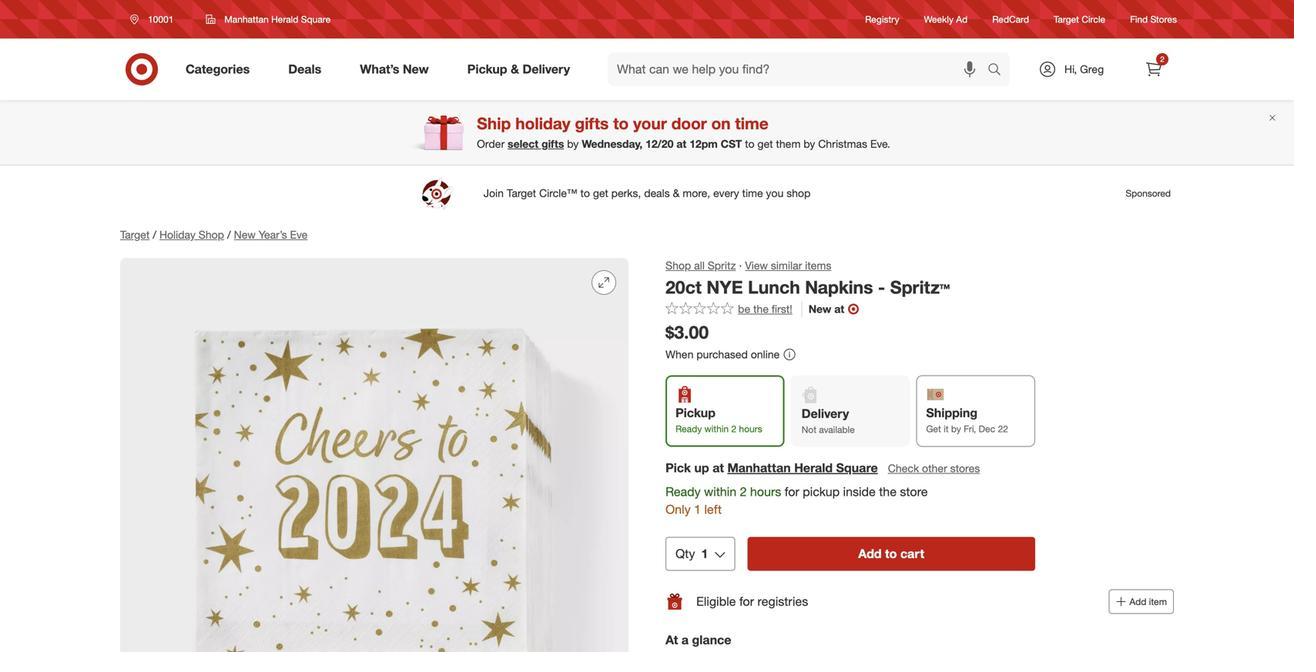 Task type: locate. For each thing, give the bounding box(es) containing it.
0 horizontal spatial manhattan
[[224, 13, 269, 25]]

1 horizontal spatial delivery
[[802, 406, 849, 421]]

2
[[1161, 54, 1165, 64], [732, 423, 737, 435], [740, 485, 747, 500]]

add item button
[[1109, 590, 1174, 614]]

0 horizontal spatial 1
[[694, 502, 701, 517]]

0 vertical spatial delivery
[[523, 62, 570, 77]]

target link
[[120, 228, 150, 242]]

1 horizontal spatial add
[[1130, 596, 1147, 608]]

1 horizontal spatial for
[[785, 485, 800, 500]]

napkins
[[805, 277, 873, 298]]

0 horizontal spatial at
[[677, 137, 687, 151]]

add to cart button
[[748, 537, 1036, 571]]

dec
[[979, 423, 996, 435]]

herald up 'pickup'
[[794, 461, 833, 476]]

the right be
[[754, 303, 769, 316]]

/ right holiday shop link at the top left of page
[[227, 228, 231, 242]]

1
[[694, 502, 701, 517], [701, 546, 708, 562]]

the left store on the right
[[879, 485, 897, 500]]

eve
[[290, 228, 308, 242]]

1 horizontal spatial target
[[1054, 13, 1079, 25]]

categories link
[[173, 52, 269, 86]]

2 down pick up at manhattan herald square
[[740, 485, 747, 500]]

2 horizontal spatial by
[[952, 423, 961, 435]]

registries
[[758, 594, 808, 609]]

1 vertical spatial to
[[745, 137, 755, 151]]

0 vertical spatial at
[[677, 137, 687, 151]]

delivery inside delivery not available
[[802, 406, 849, 421]]

hours down pick up at manhattan herald square
[[750, 485, 781, 500]]

0 vertical spatial hours
[[739, 423, 763, 435]]

/ right target 'link'
[[153, 228, 156, 242]]

shop left all
[[666, 259, 691, 272]]

0 vertical spatial within
[[705, 423, 729, 435]]

pickup inside pickup ready within 2 hours
[[676, 406, 716, 421]]

0 horizontal spatial gifts
[[542, 137, 564, 151]]

0 vertical spatial for
[[785, 485, 800, 500]]

year's
[[259, 228, 287, 242]]

fri,
[[964, 423, 976, 435]]

for down manhattan herald square button
[[785, 485, 800, 500]]

1 horizontal spatial shop
[[666, 259, 691, 272]]

on
[[712, 114, 731, 133]]

for
[[785, 485, 800, 500], [740, 594, 754, 609]]

1 vertical spatial 2
[[732, 423, 737, 435]]

left
[[705, 502, 722, 517]]

ready inside pickup ready within 2 hours
[[676, 423, 702, 435]]

select
[[508, 137, 539, 151]]

delivery right & at top
[[523, 62, 570, 77]]

0 vertical spatial 1
[[694, 502, 701, 517]]

search button
[[981, 52, 1018, 89]]

herald up deals
[[271, 13, 299, 25]]

the
[[754, 303, 769, 316], [879, 485, 897, 500]]

holiday
[[516, 114, 571, 133]]

new left "year's"
[[234, 228, 256, 242]]

add for add to cart
[[859, 546, 882, 562]]

2 inside pickup ready within 2 hours
[[732, 423, 737, 435]]

1 inside ready within 2 hours for pickup inside the store only 1 left
[[694, 502, 701, 517]]

hi,
[[1065, 62, 1077, 76]]

new right what's
[[403, 62, 429, 77]]

pick up at manhattan herald square
[[666, 461, 878, 476]]

other
[[922, 462, 948, 475]]

all
[[694, 259, 705, 272]]

pick
[[666, 461, 691, 476]]

0 horizontal spatial square
[[301, 13, 331, 25]]

view
[[745, 259, 768, 272]]

2 vertical spatial new
[[809, 303, 832, 316]]

for right eligible
[[740, 594, 754, 609]]

pickup & delivery
[[467, 62, 570, 77]]

check other stores
[[888, 462, 980, 475]]

0 vertical spatial pickup
[[467, 62, 507, 77]]

by right 'them'
[[804, 137, 815, 151]]

shipping
[[926, 406, 978, 421]]

1 vertical spatial shop
[[666, 259, 691, 272]]

add left item
[[1130, 596, 1147, 608]]

2 within from the top
[[704, 485, 737, 500]]

1 right qty
[[701, 546, 708, 562]]

what's
[[360, 62, 399, 77]]

0 vertical spatial 2
[[1161, 54, 1165, 64]]

0 horizontal spatial herald
[[271, 13, 299, 25]]

1 horizontal spatial gifts
[[575, 114, 609, 133]]

1 horizontal spatial to
[[745, 137, 755, 151]]

registry
[[865, 13, 900, 25]]

1 horizontal spatial square
[[836, 461, 878, 476]]

1 vertical spatial for
[[740, 594, 754, 609]]

0 horizontal spatial /
[[153, 228, 156, 242]]

0 vertical spatial target
[[1054, 13, 1079, 25]]

categories
[[186, 62, 250, 77]]

by
[[567, 137, 579, 151], [804, 137, 815, 151], [952, 423, 961, 435]]

2 up pick up at manhattan herald square
[[732, 423, 737, 435]]

1 vertical spatial herald
[[794, 461, 833, 476]]

ready within 2 hours for pickup inside the store only 1 left
[[666, 485, 928, 517]]

1 vertical spatial pickup
[[676, 406, 716, 421]]

to left cart
[[885, 546, 897, 562]]

add left cart
[[859, 546, 882, 562]]

delivery up available
[[802, 406, 849, 421]]

1 vertical spatial add
[[1130, 596, 1147, 608]]

ready up only
[[666, 485, 701, 500]]

1 within from the top
[[705, 423, 729, 435]]

0 vertical spatial square
[[301, 13, 331, 25]]

2 vertical spatial 2
[[740, 485, 747, 500]]

2 horizontal spatial to
[[885, 546, 897, 562]]

within up up
[[705, 423, 729, 435]]

0 vertical spatial new
[[403, 62, 429, 77]]

0 vertical spatial manhattan
[[224, 13, 269, 25]]

/
[[153, 228, 156, 242], [227, 228, 231, 242]]

1 vertical spatial manhattan
[[728, 461, 791, 476]]

0 vertical spatial herald
[[271, 13, 299, 25]]

target left holiday
[[120, 228, 150, 242]]

1 vertical spatial target
[[120, 228, 150, 242]]

within
[[705, 423, 729, 435], [704, 485, 737, 500]]

at right up
[[713, 461, 724, 476]]

gifts down holiday at the top of page
[[542, 137, 564, 151]]

1 horizontal spatial pickup
[[676, 406, 716, 421]]

0 horizontal spatial pickup
[[467, 62, 507, 77]]

ready up pick
[[676, 423, 702, 435]]

0 horizontal spatial 2
[[732, 423, 737, 435]]

delivery
[[523, 62, 570, 77], [802, 406, 849, 421]]

shop right holiday
[[199, 228, 224, 242]]

stores
[[1151, 13, 1177, 25]]

2 vertical spatial to
[[885, 546, 897, 562]]

your
[[633, 114, 667, 133]]

target for target / holiday shop / new year's eve
[[120, 228, 150, 242]]

1 horizontal spatial 1
[[701, 546, 708, 562]]

manhattan up ready within 2 hours for pickup inside the store only 1 left
[[728, 461, 791, 476]]

find stores link
[[1130, 13, 1177, 26]]

0 vertical spatial to
[[613, 114, 629, 133]]

20ct
[[666, 277, 702, 298]]

manhattan
[[224, 13, 269, 25], [728, 461, 791, 476]]

0 horizontal spatial target
[[120, 228, 150, 242]]

square up inside
[[836, 461, 878, 476]]

be the first! link
[[666, 302, 793, 317]]

shop
[[199, 228, 224, 242], [666, 259, 691, 272]]

by down holiday at the top of page
[[567, 137, 579, 151]]

2 / from the left
[[227, 228, 231, 242]]

pickup left & at top
[[467, 62, 507, 77]]

1 vertical spatial delivery
[[802, 406, 849, 421]]

to
[[613, 114, 629, 133], [745, 137, 755, 151], [885, 546, 897, 562]]

0 vertical spatial ready
[[676, 423, 702, 435]]

0 vertical spatial the
[[754, 303, 769, 316]]

pickup for ready
[[676, 406, 716, 421]]

0 horizontal spatial to
[[613, 114, 629, 133]]

at down napkins
[[835, 303, 845, 316]]

by right it
[[952, 423, 961, 435]]

1 horizontal spatial the
[[879, 485, 897, 500]]

hours up pick up at manhattan herald square
[[739, 423, 763, 435]]

inside
[[843, 485, 876, 500]]

pickup up up
[[676, 406, 716, 421]]

when
[[666, 348, 694, 361]]

1 vertical spatial the
[[879, 485, 897, 500]]

cart
[[901, 546, 925, 562]]

1 vertical spatial at
[[835, 303, 845, 316]]

wednesday,
[[582, 137, 643, 151]]

1 horizontal spatial manhattan
[[728, 461, 791, 476]]

0 vertical spatial add
[[859, 546, 882, 562]]

0 horizontal spatial add
[[859, 546, 882, 562]]

1 horizontal spatial 2
[[740, 485, 747, 500]]

2 down the stores
[[1161, 54, 1165, 64]]

add
[[859, 546, 882, 562], [1130, 596, 1147, 608]]

20ct nye lunch napkins - spritz™
[[666, 277, 950, 298]]

gifts up wednesday,
[[575, 114, 609, 133]]

view similar items
[[745, 259, 832, 272]]

new year's eve link
[[234, 228, 308, 242]]

to up wednesday,
[[613, 114, 629, 133]]

ready inside ready within 2 hours for pickup inside the store only 1 left
[[666, 485, 701, 500]]

2 horizontal spatial 2
[[1161, 54, 1165, 64]]

1 vertical spatial within
[[704, 485, 737, 500]]

hours
[[739, 423, 763, 435], [750, 485, 781, 500]]

0 vertical spatial shop
[[199, 228, 224, 242]]

1 vertical spatial hours
[[750, 485, 781, 500]]

1 horizontal spatial at
[[713, 461, 724, 476]]

check other stores button
[[887, 460, 981, 477]]

at down door
[[677, 137, 687, 151]]

manhattan inside manhattan herald square dropdown button
[[224, 13, 269, 25]]

cst
[[721, 137, 742, 151]]

1 vertical spatial 1
[[701, 546, 708, 562]]

within up left
[[704, 485, 737, 500]]

0 horizontal spatial delivery
[[523, 62, 570, 77]]

new down 20ct nye lunch napkins - spritz™
[[809, 303, 832, 316]]

0 horizontal spatial new
[[234, 228, 256, 242]]

to left get
[[745, 137, 755, 151]]

manhattan herald square
[[224, 13, 331, 25]]

by inside the shipping get it by fri, dec 22
[[952, 423, 961, 435]]

herald
[[271, 13, 299, 25], [794, 461, 833, 476]]

target for target circle
[[1054, 13, 1079, 25]]

within inside ready within 2 hours for pickup inside the store only 1 left
[[704, 485, 737, 500]]

1 horizontal spatial /
[[227, 228, 231, 242]]

only
[[666, 502, 691, 517]]

1 horizontal spatial herald
[[794, 461, 833, 476]]

weekly ad link
[[924, 13, 968, 26]]

manhattan up categories link
[[224, 13, 269, 25]]

0 horizontal spatial for
[[740, 594, 754, 609]]

items
[[805, 259, 832, 272]]

square up the deals link
[[301, 13, 331, 25]]

at inside ship holiday gifts to your door on time order select gifts by wednesday, 12/20 at 12pm cst to get them by christmas eve.
[[677, 137, 687, 151]]

target
[[1054, 13, 1079, 25], [120, 228, 150, 242]]

at
[[677, 137, 687, 151], [835, 303, 845, 316], [713, 461, 724, 476]]

1 horizontal spatial new
[[403, 62, 429, 77]]

redcard link
[[993, 13, 1029, 26]]

to inside button
[[885, 546, 897, 562]]

within inside pickup ready within 2 hours
[[705, 423, 729, 435]]

target left circle
[[1054, 13, 1079, 25]]

1 left left
[[694, 502, 701, 517]]

1 vertical spatial ready
[[666, 485, 701, 500]]

lunch
[[748, 277, 800, 298]]



Task type: describe. For each thing, give the bounding box(es) containing it.
1 vertical spatial square
[[836, 461, 878, 476]]

holiday
[[159, 228, 196, 242]]

when purchased online
[[666, 348, 780, 361]]

12pm
[[690, 137, 718, 151]]

similar
[[771, 259, 802, 272]]

advertisement region
[[108, 175, 1187, 212]]

20ct nye lunch napkins - spritz&#8482;, 1 of 4 image
[[120, 258, 629, 653]]

store
[[900, 485, 928, 500]]

&
[[511, 62, 519, 77]]

qty
[[676, 546, 695, 562]]

door
[[672, 114, 707, 133]]

manhattan herald square button
[[728, 460, 878, 477]]

0 vertical spatial gifts
[[575, 114, 609, 133]]

a
[[682, 633, 689, 648]]

order
[[477, 137, 505, 151]]

ad
[[956, 13, 968, 25]]

eligible
[[697, 594, 736, 609]]

deals
[[288, 62, 321, 77]]

10001
[[148, 13, 174, 25]]

purchased
[[697, 348, 748, 361]]

spritz™
[[890, 277, 950, 298]]

new inside "link"
[[403, 62, 429, 77]]

square inside manhattan herald square dropdown button
[[301, 13, 331, 25]]

2 link
[[1137, 52, 1171, 86]]

them
[[776, 137, 801, 151]]

first!
[[772, 303, 793, 316]]

christmas
[[818, 137, 868, 151]]

manhattan herald square button
[[196, 5, 341, 33]]

search
[[981, 63, 1018, 78]]

0 horizontal spatial by
[[567, 137, 579, 151]]

at a glance
[[666, 633, 732, 648]]

registry link
[[865, 13, 900, 26]]

deals link
[[275, 52, 341, 86]]

-
[[878, 277, 886, 298]]

eve.
[[871, 137, 891, 151]]

pickup for &
[[467, 62, 507, 77]]

get
[[758, 137, 773, 151]]

be
[[738, 303, 751, 316]]

hours inside ready within 2 hours for pickup inside the store only 1 left
[[750, 485, 781, 500]]

1 horizontal spatial by
[[804, 137, 815, 151]]

shipping get it by fri, dec 22
[[926, 406, 1008, 435]]

1 / from the left
[[153, 228, 156, 242]]

the inside ready within 2 hours for pickup inside the store only 1 left
[[879, 485, 897, 500]]

add for add item
[[1130, 596, 1147, 608]]

what's new
[[360, 62, 429, 77]]

it
[[944, 423, 949, 435]]

target circle
[[1054, 13, 1106, 25]]

view similar items button
[[745, 258, 832, 274]]

time
[[735, 114, 769, 133]]

1 vertical spatial gifts
[[542, 137, 564, 151]]

holiday shop link
[[159, 228, 224, 242]]

0 horizontal spatial the
[[754, 303, 769, 316]]

what's new link
[[347, 52, 448, 86]]

for inside ready within 2 hours for pickup inside the store only 1 left
[[785, 485, 800, 500]]

1 vertical spatial new
[[234, 228, 256, 242]]

10001 button
[[120, 5, 190, 33]]

ship holiday gifts to your door on time order select gifts by wednesday, 12/20 at 12pm cst to get them by christmas eve.
[[477, 114, 891, 151]]

hi, greg
[[1065, 62, 1104, 76]]

2 inside ready within 2 hours for pickup inside the store only 1 left
[[740, 485, 747, 500]]

12/20
[[646, 137, 674, 151]]

target / holiday shop / new year's eve
[[120, 228, 308, 242]]

pickup & delivery link
[[454, 52, 589, 86]]

redcard
[[993, 13, 1029, 25]]

weekly
[[924, 13, 954, 25]]

shop all spritz
[[666, 259, 736, 272]]

be the first!
[[738, 303, 793, 316]]

get
[[926, 423, 941, 435]]

0 horizontal spatial shop
[[199, 228, 224, 242]]

2 horizontal spatial new
[[809, 303, 832, 316]]

nye
[[707, 277, 743, 298]]

not
[[802, 424, 817, 436]]

pickup
[[803, 485, 840, 500]]

glance
[[692, 633, 732, 648]]

add to cart
[[859, 546, 925, 562]]

new at
[[809, 303, 845, 316]]

hours inside pickup ready within 2 hours
[[739, 423, 763, 435]]

find
[[1130, 13, 1148, 25]]

find stores
[[1130, 13, 1177, 25]]

check
[[888, 462, 919, 475]]

greg
[[1080, 62, 1104, 76]]

spritz
[[708, 259, 736, 272]]

herald inside dropdown button
[[271, 13, 299, 25]]

2 horizontal spatial at
[[835, 303, 845, 316]]

at
[[666, 633, 678, 648]]

stores
[[951, 462, 980, 475]]

2 vertical spatial at
[[713, 461, 724, 476]]

eligible for registries
[[697, 594, 808, 609]]

What can we help you find? suggestions appear below search field
[[608, 52, 992, 86]]

add item
[[1130, 596, 1167, 608]]

circle
[[1082, 13, 1106, 25]]

up
[[695, 461, 709, 476]]

available
[[819, 424, 855, 436]]

online
[[751, 348, 780, 361]]

qty 1
[[676, 546, 708, 562]]

$3.00
[[666, 322, 709, 343]]

pickup ready within 2 hours
[[676, 406, 763, 435]]



Task type: vqa. For each thing, say whether or not it's contained in the screenshot.
"rules."
no



